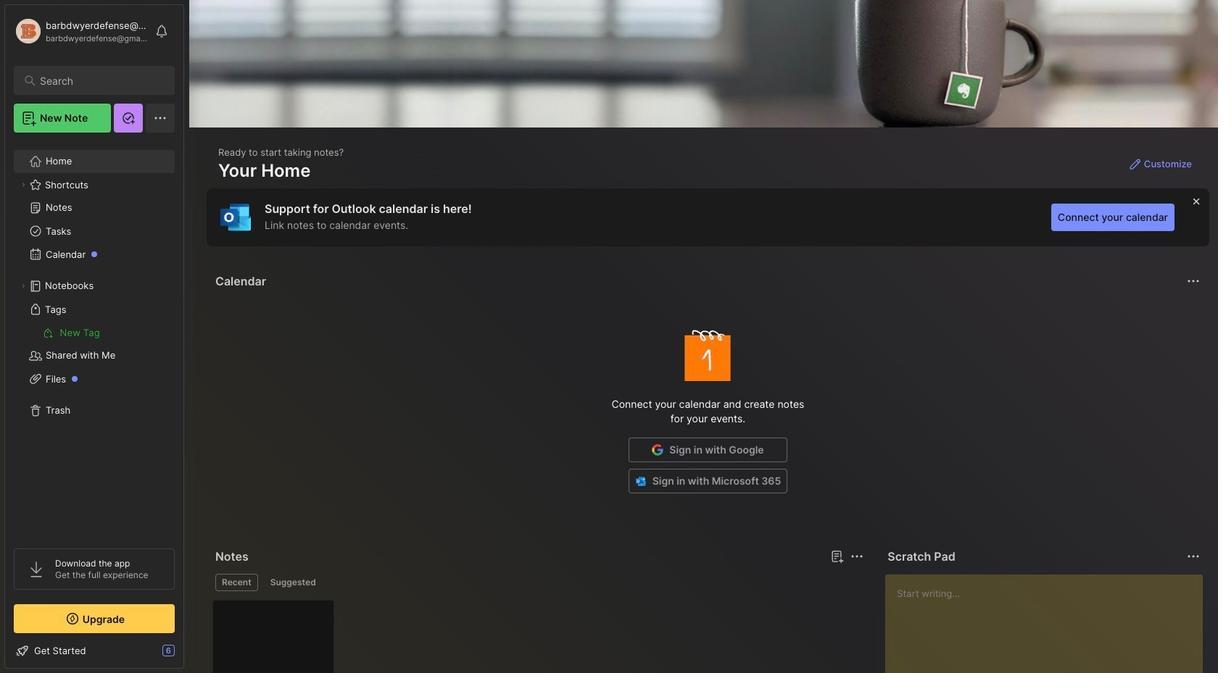Task type: vqa. For each thing, say whether or not it's contained in the screenshot.
Expand Notebooks Icon
yes



Task type: describe. For each thing, give the bounding box(es) containing it.
expand notebooks image
[[19, 282, 28, 291]]

Start writing… text field
[[897, 575, 1202, 674]]

more actions image
[[849, 548, 866, 566]]

tree inside main element
[[5, 141, 183, 536]]

none search field inside main element
[[40, 72, 162, 89]]

2 more actions image from the top
[[1185, 548, 1202, 566]]

Search text field
[[40, 74, 162, 88]]

group inside tree
[[14, 321, 174, 344]]



Task type: locate. For each thing, give the bounding box(es) containing it.
0 vertical spatial more actions image
[[1185, 273, 1202, 290]]

group
[[14, 321, 174, 344]]

Account field
[[14, 17, 148, 46]]

0 horizontal spatial tab
[[215, 574, 258, 592]]

tab
[[215, 574, 258, 592], [264, 574, 322, 592]]

click to collapse image
[[183, 647, 194, 664]]

Help and Learning task checklist field
[[5, 640, 183, 663]]

2 tab from the left
[[264, 574, 322, 592]]

main element
[[0, 0, 189, 674]]

more actions image
[[1185, 273, 1202, 290], [1185, 548, 1202, 566]]

More actions field
[[1183, 271, 1204, 291], [847, 547, 867, 567], [1183, 547, 1204, 567]]

None search field
[[40, 72, 162, 89]]

1 horizontal spatial tab
[[264, 574, 322, 592]]

1 more actions image from the top
[[1185, 273, 1202, 290]]

tab list
[[215, 574, 862, 592]]

tree
[[5, 141, 183, 536]]

1 tab from the left
[[215, 574, 258, 592]]

1 vertical spatial more actions image
[[1185, 548, 1202, 566]]



